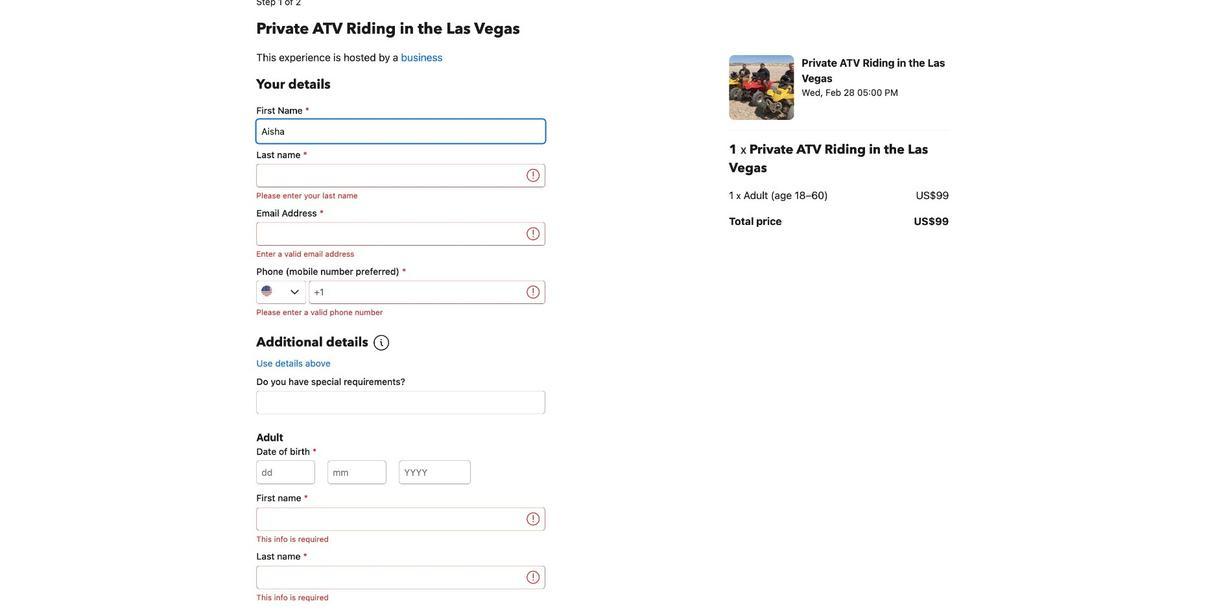 Task type: vqa. For each thing, say whether or not it's contained in the screenshot.
Booking.com image
no



Task type: describe. For each thing, give the bounding box(es) containing it.
mm field
[[328, 461, 386, 484]]

1 alert from the top
[[256, 190, 545, 202]]

YYYY field
[[399, 461, 470, 484]]

4 alert from the top
[[256, 534, 545, 545]]

2 alert from the top
[[256, 248, 545, 260]]



Task type: locate. For each thing, give the bounding box(es) containing it.
None field
[[256, 120, 545, 143], [256, 164, 524, 187], [256, 391, 545, 414], [256, 508, 524, 531], [256, 566, 524, 589], [256, 120, 545, 143], [256, 164, 524, 187], [256, 391, 545, 414], [256, 508, 524, 531], [256, 566, 524, 589]]

Phone (mobile number preferred) telephone field
[[329, 281, 524, 304]]

3 alert from the top
[[256, 307, 545, 318]]

5 alert from the top
[[256, 592, 545, 604]]

alert
[[256, 190, 545, 202], [256, 248, 545, 260], [256, 307, 545, 318], [256, 534, 545, 545], [256, 592, 545, 604]]

None email field
[[256, 222, 524, 246]]

dd field
[[256, 461, 315, 484]]



